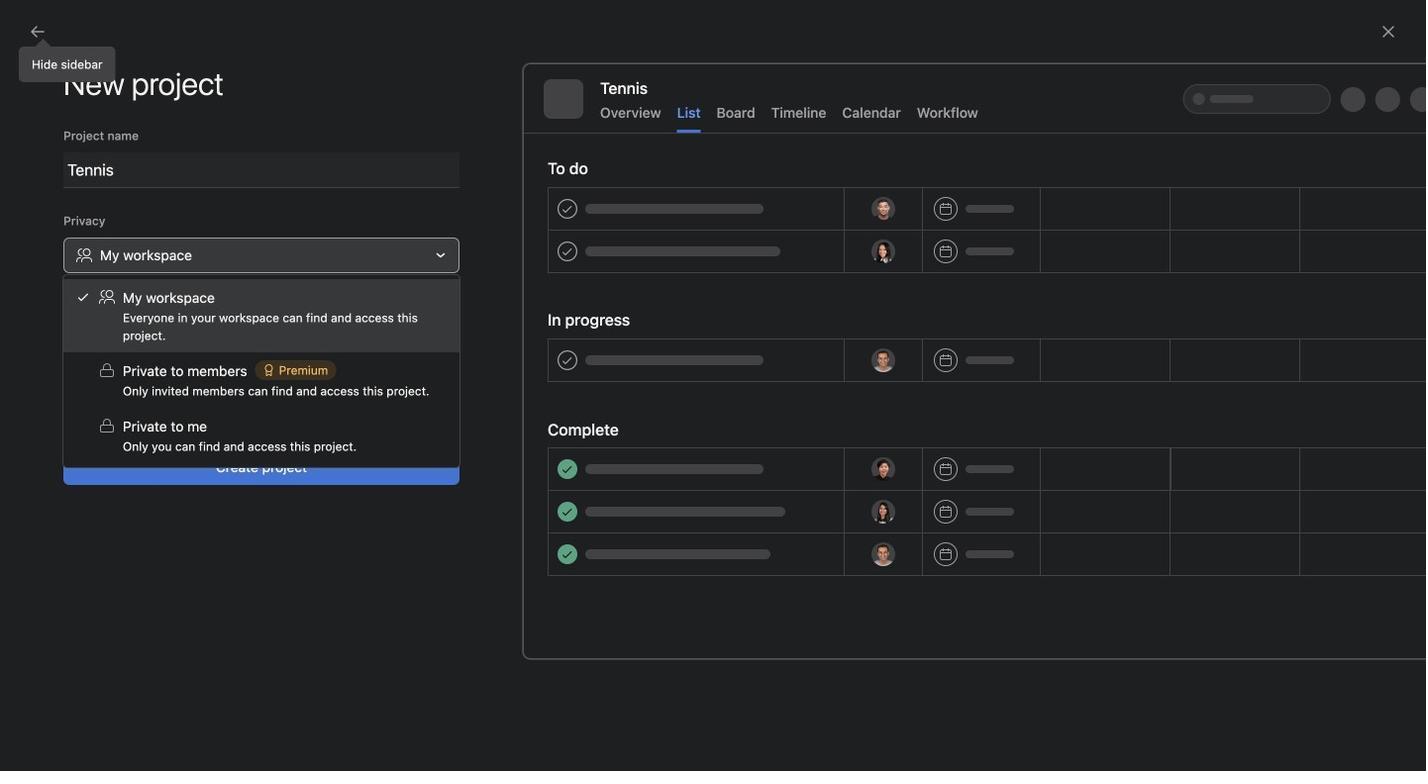 Task type: locate. For each thing, give the bounding box(es) containing it.
Mark complete checkbox
[[290, 422, 314, 445]]

rocket image
[[885, 504, 909, 528]]

tooltip
[[20, 42, 114, 81]]

0 vertical spatial list item
[[865, 343, 1118, 403]]

starred element
[[0, 315, 238, 386]]

1 vertical spatial list item
[[270, 416, 824, 451]]

line_and_symbols image
[[885, 432, 909, 456]]

this is a preview of your project image
[[523, 63, 1427, 660]]

None text field
[[63, 153, 460, 188]]

0 horizontal spatial list item
[[270, 416, 824, 451]]

list image
[[1138, 361, 1162, 385]]

go back image
[[30, 24, 46, 40]]

global element
[[0, 49, 238, 167]]

option
[[63, 279, 460, 353]]

list item
[[865, 343, 1118, 403], [270, 416, 824, 451]]



Task type: describe. For each thing, give the bounding box(es) containing it.
1 horizontal spatial list item
[[865, 343, 1118, 403]]

mark complete image
[[290, 422, 314, 445]]

insights element
[[0, 180, 238, 315]]

briefcase image
[[1138, 432, 1162, 456]]

add profile photo image
[[294, 295, 342, 343]]

close image
[[1381, 24, 1397, 40]]

hide sidebar image
[[26, 16, 42, 32]]

projects element
[[0, 386, 238, 553]]



Task type: vqa. For each thing, say whether or not it's contained in the screenshot.
More actions image
no



